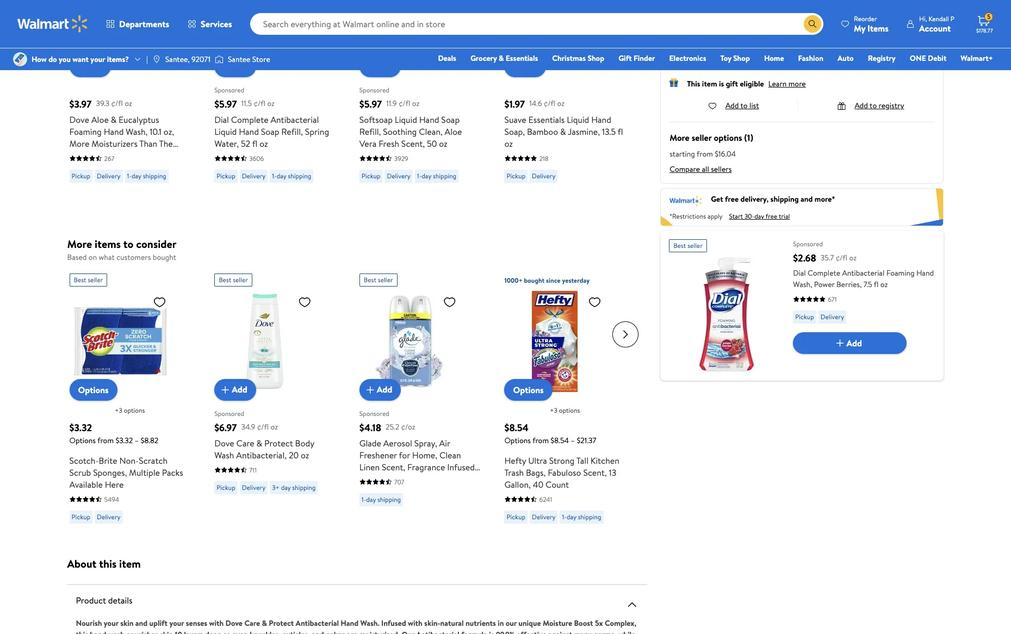 Task type: describe. For each thing, give the bounding box(es) containing it.
nutrients
[[466, 618, 496, 629]]

0 horizontal spatial $3.32
[[69, 421, 92, 434]]

seller for glade aerosol spray, air freshener for home, clean linen scent, fragrance infused with essential oils, invigorating and refreshing, with 100% natural propellent, 8.3 oz, 2 pack
[[378, 275, 393, 284]]

$2.68
[[793, 251, 816, 265]]

6241
[[539, 495, 552, 504]]

liquid for 14.6
[[567, 113, 589, 125]]

add to favorites list, hefty ultra strong tall kitchen trash bags, fabuloso scent, 13 gallon, 40 count image
[[588, 295, 601, 309]]

hand inside $1.97 14.6 ¢/fl oz suave essentials liquid hand soap, bamboo & jasmine, 13.5 fl oz
[[591, 113, 611, 125]]

antibacterial inside sponsored $2.68 35.7 ¢/fl oz dial complete antibacterial foaming hand wash, power berries, 7.5 fl oz
[[842, 267, 885, 278]]

oz right 20
[[301, 449, 309, 461]]

infused for $4.18
[[447, 461, 475, 473]]

oz right 14.6
[[557, 98, 565, 109]]

effective
[[517, 629, 547, 634]]

hand inside sponsored $2.68 35.7 ¢/fl oz dial complete antibacterial foaming hand wash, power berries, 7.5 fl oz
[[916, 267, 934, 278]]

pickup down soap,
[[507, 171, 525, 180]]

delivery down the 5494
[[97, 512, 120, 521]]

spring
[[305, 125, 329, 137]]

& inside $3.97 39.3 ¢/fl oz dove aloe & eucalyptus foaming hand wash, 10.1 oz, more moisturizers than the leading ordinary hand soap
[[111, 113, 117, 125]]

day inside get free delivery, shipping and more* banner
[[755, 211, 764, 221]]

hi,
[[919, 14, 927, 23]]

options inside more seller options (1) starting from $16.04 compare all sellers
[[714, 132, 742, 144]]

90-
[[703, 48, 715, 59]]

reorder
[[854, 14, 877, 23]]

1-day shipping down count
[[562, 512, 601, 521]]

shipped
[[717, 29, 742, 40]]

dove aloe & eucalyptus foaming hand wash, 10.1 oz, more moisturizers than the leading ordinary hand soap image
[[69, 0, 171, 68]]

50
[[427, 137, 437, 149]]

liquid inside sponsored $5.97 11.5 ¢/fl oz dial complete antibacterial liquid hand soap refill, spring water, 52 fl oz
[[214, 125, 237, 137]]

add for add button on the right of do
[[87, 60, 102, 72]]

moisturized.
[[359, 629, 400, 634]]

essentials inside $1.97 14.6 ¢/fl oz suave essentials liquid hand soap, bamboo & jasmine, 13.5 fl oz
[[528, 113, 565, 125]]

0 vertical spatial essentials
[[506, 53, 538, 64]]

fashion
[[798, 53, 823, 64]]

delivery down 3606
[[242, 171, 266, 180]]

sponsored $2.68 35.7 ¢/fl oz dial complete antibacterial foaming hand wash, power berries, 7.5 fl oz
[[793, 239, 934, 290]]

formula
[[461, 629, 487, 634]]

wash
[[214, 449, 234, 461]]

+3 options for $8.54
[[550, 405, 580, 415]]

departments button
[[97, 11, 178, 37]]

clean
[[439, 449, 461, 461]]

fl inside $1.97 14.6 ¢/fl oz suave essentials liquid hand soap, bamboo & jasmine, 13.5 fl oz
[[618, 125, 623, 137]]

many
[[574, 629, 592, 634]]

to for registry
[[870, 100, 877, 111]]

shipping inside banner
[[770, 194, 799, 204]]

product details image
[[626, 598, 639, 611]]

product group containing $3.97
[[69, 0, 190, 204]]

delivery down 6241
[[532, 512, 556, 521]]

add button inside $2.68 group
[[793, 332, 907, 354]]

walmart image
[[17, 15, 88, 33]]

sponsored for soothing
[[359, 85, 389, 95]]

oz up 3606
[[260, 137, 268, 149]]

add to favorites list, scotch-brite non-scratch scrub sponges, multiple packs available here image
[[153, 295, 166, 309]]

wash
[[108, 629, 125, 634]]

want
[[72, 54, 89, 65]]

shipping right 3+
[[292, 483, 316, 492]]

oz right 7.5
[[880, 279, 888, 290]]

items
[[95, 237, 121, 251]]

gift finder
[[618, 53, 655, 64]]

$1.97
[[504, 97, 525, 111]]

& inside sponsored $6.97 34.9 ¢/fl oz dove care & protect body wash antibacterial, 20 oz
[[257, 437, 262, 449]]

here
[[105, 478, 124, 490]]

0 horizontal spatial $8.54
[[504, 421, 529, 434]]

0 horizontal spatial skin
[[120, 618, 134, 629]]

add button right 92071
[[214, 55, 256, 77]]

start 30-day free trial
[[729, 211, 790, 221]]

next slide for similar items you might like list image
[[613, 0, 639, 24]]

add button up 14.6
[[504, 55, 546, 77]]

Walmart Site-Wide search field
[[250, 13, 823, 35]]

trial
[[779, 211, 790, 221]]

$3.32 options from $3.32 – $8.82
[[69, 421, 158, 446]]

¢/fl for wash,
[[836, 252, 848, 263]]

multiple
[[129, 466, 160, 478]]

product
[[76, 594, 106, 606]]

foaming for $3.97
[[69, 125, 102, 137]]

all
[[702, 164, 709, 175]]

santee
[[228, 54, 250, 65]]

get
[[711, 194, 723, 204]]

add for add button above $4.18
[[377, 384, 392, 396]]

soap inside sponsored $5.97 11.9 ¢/fl oz softsoap liquid hand soap refill, soothing clean, aloe vera fresh scent, 50 oz
[[441, 113, 460, 125]]

hefty ultra strong tall kitchen trash bags, fabuloso scent, 13 gallon, 40 count image
[[504, 291, 606, 392]]

options inside the '$3.32 options from $3.32 – $8.82'
[[69, 435, 96, 446]]

14.6
[[529, 98, 542, 109]]

senses
[[186, 618, 207, 629]]

sellers
[[711, 164, 732, 175]]

start
[[729, 211, 743, 221]]

hefty
[[504, 454, 526, 466]]

what
[[99, 252, 115, 263]]

add to cart image up $4.18
[[364, 383, 377, 396]]

pickup down vera at the left of the page
[[362, 171, 380, 180]]

starting
[[670, 148, 695, 159]]

soap,
[[504, 125, 525, 137]]

oz right 35.7
[[849, 252, 857, 263]]

oz down suave
[[504, 137, 513, 149]]

fresh
[[379, 137, 399, 149]]

christmas shop link
[[547, 52, 609, 64]]

$3.97
[[69, 97, 92, 111]]

best seller inside $2.68 group
[[673, 241, 703, 250]]

fl inside sponsored $5.97 11.5 ¢/fl oz dial complete antibacterial liquid hand soap refill, spring water, 52 fl oz
[[252, 137, 258, 149]]

dial complete antibacterial foaming hand wash, power berries, 7.5 fl oz image
[[669, 257, 784, 372]]

 image for santee store
[[215, 54, 223, 65]]

services button
[[178, 11, 241, 37]]

options for $3.32
[[124, 405, 145, 415]]

free
[[687, 48, 702, 59]]

delivery down '3929'
[[387, 171, 411, 180]]

¢/oz
[[401, 422, 415, 433]]

seller for dove care & protect body wash antibacterial, 20 oz
[[233, 275, 248, 284]]

gifting made easy image
[[670, 78, 678, 87]]

pickup down water,
[[217, 171, 235, 180]]

hand inside nourish your skin and uplift your senses with dove care & protect antibacterial hand wash. infused with skin-natural nutrients in our unique moisture boost 5x complex, this hand wash nourishes skin 10 layers deep so even knuckles, cuticles, and palms are moisturized. our antibacterial formula is 99.9% effective against many germs, whil
[[341, 618, 358, 629]]

product group containing $8.54
[[504, 269, 626, 528]]

delivery down 711 in the bottom left of the page
[[242, 483, 266, 492]]

fashion link
[[793, 52, 828, 64]]

delivery down 218
[[532, 171, 556, 180]]

grocery & essentials
[[470, 53, 538, 64]]

how
[[32, 54, 47, 65]]

shipping down '50'
[[433, 171, 456, 180]]

complete for $2.68
[[808, 267, 840, 278]]

671
[[828, 295, 837, 304]]

dial complete antibacterial liquid hand soap refill, spring water, 52 fl oz image
[[214, 0, 316, 68]]

¢/fl inside $1.97 14.6 ¢/fl oz suave essentials liquid hand soap, bamboo & jasmine, 13.5 fl oz
[[544, 98, 555, 109]]

dove inside nourish your skin and uplift your senses with dove care & protect antibacterial hand wash. infused with skin-natural nutrients in our unique moisture boost 5x complex, this hand wash nourishes skin 10 layers deep so even knuckles, cuticles, and palms are moisturized. our antibacterial formula is 99.9% effective against many germs, whil
[[225, 618, 243, 629]]

add button right do
[[69, 55, 111, 77]]

0 vertical spatial is
[[719, 78, 724, 89]]

sponsored for soap
[[214, 85, 244, 95]]

34.9
[[241, 422, 255, 433]]

$5.97 for dial
[[214, 97, 237, 111]]

dove care & protect body wash antibacterial, 20 oz image
[[214, 291, 316, 392]]

hand
[[90, 629, 106, 634]]

0 horizontal spatial item
[[119, 556, 141, 571]]

seller inside more seller options (1) starting from $16.04 compare all sellers
[[692, 132, 712, 144]]

more
[[789, 78, 806, 89]]

more*
[[815, 194, 835, 204]]

germs,
[[594, 629, 616, 634]]

wash.
[[360, 618, 380, 629]]

1 vertical spatial free
[[766, 211, 777, 221]]

compare
[[670, 164, 700, 175]]

267
[[104, 154, 114, 163]]

are
[[347, 629, 357, 634]]

registry
[[868, 53, 896, 64]]

best inside $2.68 group
[[673, 241, 686, 250]]

add to cart image up '$6.97'
[[219, 383, 232, 396]]

skin-
[[424, 618, 440, 629]]

oz, inside $3.97 39.3 ¢/fl oz dove aloe & eucalyptus foaming hand wash, 10.1 oz, more moisturizers than the leading ordinary hand soap
[[164, 125, 174, 137]]

christmas shop
[[552, 53, 604, 64]]

+3 for $8.54
[[550, 405, 557, 415]]

add for add button over 11.9
[[377, 60, 392, 72]]

toy shop link
[[715, 52, 755, 64]]

vera
[[359, 137, 377, 149]]

refill, inside sponsored $5.97 11.5 ¢/fl oz dial complete antibacterial liquid hand soap refill, spring water, 52 fl oz
[[281, 125, 303, 137]]

pickup down wash
[[217, 483, 235, 492]]

$4.18
[[359, 421, 381, 434]]

finder
[[634, 53, 655, 64]]

complete for $5.97
[[231, 113, 268, 125]]

from for $8.54
[[533, 435, 549, 446]]

sponsored for wash,
[[793, 239, 823, 248]]

oz, inside "sponsored $4.18 25.2 ¢/oz glade aerosol spray, air freshener for home, clean linen scent, fragrance infused with essential oils, invigorating and refreshing, with 100% natural propellent, 8.3 oz, 2 pack"
[[446, 497, 457, 509]]

with up our
[[408, 618, 422, 629]]

bags,
[[526, 466, 546, 478]]

best for glade aerosol spray, air freshener for home, clean linen scent, fragrance infused with essential oils, invigorating and refreshing, with 100% natural propellent, 8.3 oz, 2 pack
[[364, 275, 376, 284]]

oz right 34.9
[[271, 422, 278, 433]]

hefty ultra strong tall kitchen trash bags, fabuloso scent, 13 gallon, 40 count
[[504, 454, 619, 490]]

sponsored $4.18 25.2 ¢/oz glade aerosol spray, air freshener for home, clean linen scent, fragrance infused with essential oils, invigorating and refreshing, with 100% natural propellent, 8.3 oz, 2 pack
[[359, 409, 476, 521]]

add button up 11.9
[[359, 55, 401, 77]]

options for $8.54
[[559, 405, 580, 415]]

bought inside product group
[[524, 275, 545, 285]]

3606
[[249, 154, 264, 163]]

aloe inside sponsored $5.97 11.9 ¢/fl oz softsoap liquid hand soap refill, soothing clean, aloe vera fresh scent, 50 oz
[[445, 125, 462, 137]]

leading
[[69, 149, 98, 161]]

& inside $1.97 14.6 ¢/fl oz suave essentials liquid hand soap, bamboo & jasmine, 13.5 fl oz
[[560, 125, 566, 137]]

deals
[[438, 53, 456, 64]]

$6.97
[[214, 421, 237, 434]]

pickup down the available
[[72, 512, 90, 521]]

trash
[[504, 466, 524, 478]]

0 vertical spatial free
[[725, 194, 739, 204]]

dial for $2.68
[[793, 267, 806, 278]]

bought inside 'more items to consider based on what customers bought'
[[153, 252, 176, 263]]

7.5
[[864, 279, 872, 290]]

best for options from $3.32 – $8.82
[[74, 275, 86, 284]]

oz right 11.9
[[412, 98, 419, 109]]

deep
[[205, 629, 221, 634]]

walmart+
[[961, 53, 993, 64]]

oz right '50'
[[439, 137, 447, 149]]

sponsored $6.97 34.9 ¢/fl oz dove care & protect body wash antibacterial, 20 oz
[[214, 409, 314, 461]]

one debit
[[910, 53, 947, 64]]

search icon image
[[808, 20, 817, 28]]

1-day shipping down than
[[127, 171, 166, 180]]

how do you want your items?
[[32, 54, 129, 65]]

your up 10
[[169, 618, 184, 629]]

add to cart image for suave essentials liquid hand soap, bamboo & jasmine, 13.5 fl oz image
[[509, 60, 522, 73]]

– for $8.54
[[571, 435, 575, 446]]

our
[[506, 618, 517, 629]]

1-day shipping up pack
[[362, 495, 401, 504]]

registry link
[[863, 52, 901, 64]]

with up deep
[[209, 618, 224, 629]]

sponsored $5.97 11.5 ¢/fl oz dial complete antibacterial liquid hand soap refill, spring water, 52 fl oz
[[214, 85, 329, 149]]

scotch-
[[69, 454, 99, 466]]

dove inside $3.97 39.3 ¢/fl oz dove aloe & eucalyptus foaming hand wash, 10.1 oz, more moisturizers than the leading ordinary hand soap
[[69, 113, 89, 125]]

shipping down fabuloso
[[578, 512, 601, 521]]

options link for $8.54
[[504, 379, 552, 401]]

protect inside nourish your skin and uplift your senses with dove care & protect antibacterial hand wash. infused with skin-natural nutrients in our unique moisture boost 5x complex, this hand wash nourishes skin 10 layers deep so even knuckles, cuticles, and palms are moisturized. our antibacterial formula is 99.9% effective against many germs, whil
[[269, 618, 294, 629]]

+3 for $3.32
[[115, 405, 122, 415]]

to inside 'more items to consider based on what customers bought'
[[123, 237, 134, 251]]

add for add button above 14.6
[[522, 60, 537, 72]]

add for add button on the right of 92071
[[232, 60, 247, 72]]

this
[[687, 78, 700, 89]]

packs
[[162, 466, 183, 478]]

pickup down leading
[[72, 171, 90, 180]]

your up wash
[[104, 618, 118, 629]]

best seller for options from $3.32 – $8.82
[[74, 275, 103, 284]]

toy
[[720, 53, 731, 64]]



Task type: locate. For each thing, give the bounding box(es) containing it.
2
[[459, 497, 464, 509]]

more inside 'more items to consider based on what customers bought'
[[67, 237, 92, 251]]

and inside banner
[[801, 194, 813, 204]]

add
[[87, 60, 102, 72], [232, 60, 247, 72], [377, 60, 392, 72], [522, 60, 537, 72], [725, 100, 739, 111], [855, 100, 868, 111], [847, 337, 862, 349], [232, 384, 247, 396], [377, 384, 392, 396]]

$5.97 inside sponsored $5.97 11.5 ¢/fl oz dial complete antibacterial liquid hand soap refill, spring water, 52 fl oz
[[214, 97, 237, 111]]

for
[[399, 449, 410, 461]]

your right want
[[90, 54, 105, 65]]

debit
[[928, 53, 947, 64]]

 image right 92071
[[215, 54, 223, 65]]

bought left since
[[524, 275, 545, 285]]

infused inside "sponsored $4.18 25.2 ¢/oz glade aerosol spray, air freshener for home, clean linen scent, fragrance infused with essential oils, invigorating and refreshing, with 100% natural propellent, 8.3 oz, 2 pack"
[[447, 461, 475, 473]]

oz inside $3.97 39.3 ¢/fl oz dove aloe & eucalyptus foaming hand wash, 10.1 oz, more moisturizers than the leading ordinary hand soap
[[125, 98, 132, 109]]

options up the '$3.32 options from $3.32 – $8.82'
[[124, 405, 145, 415]]

refill, left spring
[[281, 125, 303, 137]]

2 horizontal spatial from
[[697, 148, 713, 159]]

options
[[714, 132, 742, 144], [124, 405, 145, 415], [559, 405, 580, 415]]

1 vertical spatial $3.32
[[116, 435, 133, 446]]

– left the $21.37
[[571, 435, 575, 446]]

0 horizontal spatial options
[[124, 405, 145, 415]]

aloe right "clean,"
[[445, 125, 462, 137]]

add for add button inside $2.68 group
[[847, 337, 862, 349]]

¢/fl inside sponsored $2.68 35.7 ¢/fl oz dial complete antibacterial foaming hand wash, power berries, 7.5 fl oz
[[836, 252, 848, 263]]

+3
[[115, 405, 122, 415], [550, 405, 557, 415]]

add to cart image
[[74, 60, 87, 73], [219, 60, 232, 73], [509, 60, 522, 73], [219, 383, 232, 396], [364, 383, 377, 396]]

santee, 92071
[[165, 54, 210, 65]]

 image
[[13, 52, 27, 66]]

and left the palms
[[312, 629, 324, 634]]

dial for $5.97
[[214, 113, 229, 125]]

1-day shipping down spring
[[272, 171, 311, 180]]

¢/fl for soothing
[[399, 98, 410, 109]]

$8.54
[[504, 421, 529, 434], [551, 435, 569, 446]]

add to registry
[[855, 100, 904, 111]]

1000+ bought since yesterday
[[504, 275, 590, 285]]

sponsored inside "sponsored $4.18 25.2 ¢/oz glade aerosol spray, air freshener for home, clean linen scent, fragrance infused with essential oils, invigorating and refreshing, with 100% natural propellent, 8.3 oz, 2 pack"
[[359, 409, 389, 418]]

1 horizontal spatial foaming
[[886, 267, 915, 278]]

1 horizontal spatial oz,
[[446, 497, 457, 509]]

eucalyptus
[[119, 113, 159, 125]]

1 horizontal spatial  image
[[215, 54, 223, 65]]

Search search field
[[250, 13, 823, 35]]

liquid left 52
[[214, 125, 237, 137]]

essentials down 14.6
[[528, 113, 565, 125]]

since
[[546, 275, 561, 285]]

nourish
[[76, 618, 102, 629]]

1 horizontal spatial skin
[[160, 629, 173, 634]]

1 vertical spatial item
[[119, 556, 141, 571]]

1 horizontal spatial add to cart image
[[833, 337, 847, 350]]

add to favorites list, glade aerosol spray, air freshener for home, clean linen scent, fragrance infused with essential oils, invigorating and refreshing, with 100% natural propellent, 8.3 oz, 2 pack image
[[443, 295, 456, 309]]

more inside $3.97 39.3 ¢/fl oz dove aloe & eucalyptus foaming hand wash, 10.1 oz, more moisturizers than the leading ordinary hand soap
[[69, 137, 89, 149]]

0 horizontal spatial  image
[[152, 55, 161, 64]]

one debit link
[[905, 52, 951, 64]]

1 vertical spatial $8.54
[[551, 435, 569, 446]]

0 horizontal spatial is
[[489, 629, 494, 634]]

0 horizontal spatial refill,
[[281, 125, 303, 137]]

0 horizontal spatial oz,
[[164, 125, 174, 137]]

2 horizontal spatial options
[[714, 132, 742, 144]]

care up even
[[244, 618, 260, 629]]

add to cart image
[[364, 60, 377, 73], [833, 337, 847, 350]]

delivery inside $2.68 group
[[821, 312, 844, 321]]

from up the all
[[697, 148, 713, 159]]

more up based
[[67, 237, 92, 251]]

oz right 11.5
[[267, 98, 275, 109]]

1 horizontal spatial shop
[[733, 53, 750, 64]]

refill,
[[281, 125, 303, 137], [359, 125, 381, 137]]

$2.68 group
[[660, 231, 944, 381]]

skin down uplift
[[160, 629, 173, 634]]

more up starting
[[670, 132, 690, 144]]

add button up $4.18
[[359, 379, 401, 401]]

+3 options for $3.32
[[115, 405, 145, 415]]

¢/fl inside $3.97 39.3 ¢/fl oz dove aloe & eucalyptus foaming hand wash, 10.1 oz, more moisturizers than the leading ordinary hand soap
[[111, 98, 123, 109]]

delivery down 671 on the top right
[[821, 312, 844, 321]]

¢/fl right 39.3
[[111, 98, 123, 109]]

0 vertical spatial wash,
[[126, 125, 148, 137]]

1 horizontal spatial free
[[766, 211, 777, 221]]

and left more*
[[801, 194, 813, 204]]

1 vertical spatial add to cart image
[[833, 337, 847, 350]]

get free delivery, shipping and more*
[[711, 194, 835, 204]]

1 horizontal spatial aloe
[[445, 125, 462, 137]]

the
[[159, 137, 173, 149]]

0 vertical spatial protect
[[264, 437, 293, 449]]

2 shop from the left
[[733, 53, 750, 64]]

foaming inside sponsored $2.68 35.7 ¢/fl oz dial complete antibacterial foaming hand wash, power berries, 7.5 fl oz
[[886, 267, 915, 278]]

eligible
[[740, 78, 764, 89]]

0 vertical spatial complete
[[231, 113, 268, 125]]

¢/fl inside sponsored $5.97 11.5 ¢/fl oz dial complete antibacterial liquid hand soap refill, spring water, 52 fl oz
[[254, 98, 265, 109]]

2 refill, from the left
[[359, 125, 381, 137]]

soap inside $3.97 39.3 ¢/fl oz dove aloe & eucalyptus foaming hand wash, 10.1 oz, more moisturizers than the leading ordinary hand soap
[[158, 149, 176, 161]]

scent, left 13
[[583, 466, 607, 478]]

liquid left 13.5
[[567, 113, 589, 125]]

2 horizontal spatial fl
[[874, 279, 879, 290]]

1 horizontal spatial $8.54
[[551, 435, 569, 446]]

wash, inside sponsored $2.68 35.7 ¢/fl oz dial complete antibacterial foaming hand wash, power berries, 7.5 fl oz
[[793, 279, 812, 290]]

– inside the '$3.32 options from $3.32 – $8.82'
[[135, 435, 139, 446]]

0 horizontal spatial soap
[[158, 149, 176, 161]]

fl right 52
[[252, 137, 258, 149]]

0 vertical spatial $3.32
[[69, 421, 92, 434]]

1 vertical spatial care
[[244, 618, 260, 629]]

1 horizontal spatial fl
[[618, 125, 623, 137]]

than
[[139, 137, 157, 149]]

0 horizontal spatial +3 options
[[115, 405, 145, 415]]

0 horizontal spatial complete
[[231, 113, 268, 125]]

1 +3 options from the left
[[115, 405, 145, 415]]

0 horizontal spatial infused
[[381, 618, 406, 629]]

dial down $2.68
[[793, 267, 806, 278]]

home link
[[759, 52, 789, 64]]

antibacterial inside sponsored $5.97 11.5 ¢/fl oz dial complete antibacterial liquid hand soap refill, spring water, 52 fl oz
[[271, 113, 319, 125]]

¢/fl for soap
[[254, 98, 265, 109]]

0 horizontal spatial –
[[135, 435, 139, 446]]

$3.32 up scotch-
[[69, 421, 92, 434]]

uplift
[[149, 618, 168, 629]]

add to list
[[725, 100, 759, 111]]

shop for christmas shop
[[588, 53, 604, 64]]

options
[[78, 384, 109, 396], [513, 384, 544, 396], [69, 435, 96, 446], [504, 435, 531, 446]]

more inside more seller options (1) starting from $16.04 compare all sellers
[[670, 132, 690, 144]]

add to cart image right you
[[74, 60, 87, 73]]

with left 100%
[[420, 485, 436, 497]]

0 vertical spatial oz,
[[164, 125, 174, 137]]

0 vertical spatial care
[[236, 437, 254, 449]]

1 horizontal spatial is
[[719, 78, 724, 89]]

options up the '$3.32 options from $3.32 – $8.82'
[[78, 384, 109, 396]]

is inside nourish your skin and uplift your senses with dove care & protect antibacterial hand wash. infused with skin-natural nutrients in our unique moisture boost 5x complex, this hand wash nourishes skin 10 layers deep so even knuckles, cuticles, and palms are moisturized. our antibacterial formula is 99.9% effective against many germs, whil
[[489, 629, 494, 634]]

$8.54 up hefty
[[504, 421, 529, 434]]

and inside "sponsored $4.18 25.2 ¢/oz glade aerosol spray, air freshener for home, clean linen scent, fragrance infused with essential oils, invigorating and refreshing, with 100% natural propellent, 8.3 oz, 2 pack"
[[359, 485, 373, 497]]

details button
[[757, 48, 780, 59]]

1 horizontal spatial $5.97
[[359, 97, 382, 111]]

against
[[548, 629, 572, 634]]

foaming for sponsored
[[886, 267, 915, 278]]

0 horizontal spatial aloe
[[91, 113, 109, 125]]

dial inside sponsored $2.68 35.7 ¢/fl oz dial complete antibacterial foaming hand wash, power berries, 7.5 fl oz
[[793, 267, 806, 278]]

item right this
[[702, 78, 717, 89]]

next slide for more items to consider list image
[[613, 321, 639, 347]]

pickup inside $2.68 group
[[795, 312, 814, 321]]

complete down 11.5
[[231, 113, 268, 125]]

$1.97 14.6 ¢/fl oz suave essentials liquid hand soap, bamboo & jasmine, 13.5 fl oz
[[504, 97, 623, 149]]

& up 711 in the bottom left of the page
[[257, 437, 262, 449]]

1 horizontal spatial wash,
[[793, 279, 812, 290]]

to left list
[[741, 100, 748, 111]]

0 horizontal spatial bought
[[153, 252, 176, 263]]

body
[[295, 437, 314, 449]]

92071
[[192, 54, 210, 65]]

scent, left '50'
[[401, 137, 425, 149]]

from inside more seller options (1) starting from $16.04 compare all sellers
[[697, 148, 713, 159]]

skin up wash
[[120, 618, 134, 629]]

add to cart image for dove aloe & eucalyptus foaming hand wash, 10.1 oz, more moisturizers than the leading ordinary hand soap image
[[74, 60, 87, 73]]

0 horizontal spatial dial
[[214, 113, 229, 125]]

1 horizontal spatial –
[[571, 435, 575, 446]]

from inside $8.54 options from $8.54 – $21.37
[[533, 435, 549, 446]]

from for $3.32
[[97, 435, 114, 446]]

protect up cuticles,
[[269, 618, 294, 629]]

& inside nourish your skin and uplift your senses with dove care & protect antibacterial hand wash. infused with skin-natural nutrients in our unique moisture boost 5x complex, this hand wash nourishes skin 10 layers deep so even knuckles, cuticles, and palms are moisturized. our antibacterial formula is 99.9% effective against many germs, whil
[[262, 618, 267, 629]]

oz,
[[164, 125, 174, 137], [446, 497, 457, 509]]

services
[[201, 18, 232, 30]]

softsoap liquid hand soap refill, soothing clean, aloe vera fresh scent, 50 oz image
[[359, 0, 461, 68]]

40
[[533, 478, 543, 490]]

options up $8.54 options from $8.54 – $21.37
[[513, 384, 544, 396]]

options up $8.54 options from $8.54 – $21.37
[[559, 405, 580, 415]]

product group containing $6.97
[[214, 269, 335, 528]]

2 +3 options from the left
[[550, 405, 580, 415]]

1 vertical spatial wash,
[[793, 279, 812, 290]]

complete up the power
[[808, 267, 840, 278]]

sponsored $5.97 11.9 ¢/fl oz softsoap liquid hand soap refill, soothing clean, aloe vera fresh scent, 50 oz
[[359, 85, 462, 149]]

best seller for glade aerosol spray, air freshener for home, clean linen scent, fragrance infused with essential oils, invigorating and refreshing, with 100% natural propellent, 8.3 oz, 2 pack
[[364, 275, 393, 284]]

hand inside sponsored $5.97 11.9 ¢/fl oz softsoap liquid hand soap refill, soothing clean, aloe vera fresh scent, 50 oz
[[419, 113, 439, 125]]

spray,
[[414, 437, 437, 449]]

product group containing $4.18
[[359, 269, 481, 528]]

options link for $3.32
[[69, 379, 117, 401]]

0 horizontal spatial liquid
[[214, 125, 237, 137]]

1 vertical spatial is
[[489, 629, 494, 634]]

seller for options from $3.32 – $8.82
[[88, 275, 103, 284]]

1 horizontal spatial dial
[[793, 267, 806, 278]]

natural
[[440, 618, 464, 629]]

refill, left soothing
[[359, 125, 381, 137]]

to for list
[[741, 100, 748, 111]]

shipping up trial
[[770, 194, 799, 204]]

liquid for $5.97
[[395, 113, 417, 125]]

product details
[[76, 594, 132, 606]]

1 $5.97 from the left
[[214, 97, 237, 111]]

shipping down than
[[143, 171, 166, 180]]

oz, right 10.1
[[164, 125, 174, 137]]

is left 99.9%
[[489, 629, 494, 634]]

shipping down 707 in the bottom of the page
[[377, 495, 401, 504]]

even
[[232, 629, 248, 634]]

0 horizontal spatial $5.97
[[214, 97, 237, 111]]

 image for santee, 92071
[[152, 55, 161, 64]]

ordinary
[[100, 149, 134, 161]]

essentials
[[506, 53, 538, 64], [528, 113, 565, 125]]

 image right |
[[152, 55, 161, 64]]

sponsored for wash
[[214, 409, 244, 418]]

add inside $2.68 group
[[847, 337, 862, 349]]

more left moisturizers
[[69, 137, 89, 149]]

tall
[[576, 454, 588, 466]]

suave essentials liquid hand soap, bamboo & jasmine, 13.5 fl oz image
[[504, 0, 606, 68]]

1 vertical spatial dove
[[214, 437, 234, 449]]

0 horizontal spatial to
[[123, 237, 134, 251]]

kitchen
[[591, 454, 619, 466]]

infused up 100%
[[447, 461, 475, 473]]

shipping down spring
[[288, 171, 311, 180]]

this inside nourish your skin and uplift your senses with dove care & protect antibacterial hand wash. infused with skin-natural nutrients in our unique moisture boost 5x complex, this hand wash nourishes skin 10 layers deep so even knuckles, cuticles, and palms are moisturized. our antibacterial formula is 99.9% effective against many germs, whil
[[76, 629, 88, 634]]

walmart plus image
[[670, 194, 702, 207]]

toy shop
[[720, 53, 750, 64]]

1 horizontal spatial options
[[559, 405, 580, 415]]

1 vertical spatial bought
[[524, 275, 545, 285]]

you
[[59, 54, 71, 65]]

1 horizontal spatial $3.32
[[116, 435, 133, 446]]

&
[[499, 53, 504, 64], [111, 113, 117, 125], [560, 125, 566, 137], [257, 437, 262, 449], [262, 618, 267, 629]]

1 vertical spatial infused
[[381, 618, 406, 629]]

¢/fl inside sponsored $5.97 11.9 ¢/fl oz softsoap liquid hand soap refill, soothing clean, aloe vera fresh scent, 50 oz
[[399, 98, 410, 109]]

+3 options up the '$3.32 options from $3.32 – $8.82'
[[115, 405, 145, 415]]

 image
[[215, 54, 223, 65], [152, 55, 161, 64]]

0 vertical spatial $8.54
[[504, 421, 529, 434]]

scotch-brite non-scratch scrub sponges, multiple packs available here image
[[69, 291, 171, 392]]

1 vertical spatial dial
[[793, 267, 806, 278]]

0 horizontal spatial fl
[[252, 137, 258, 149]]

1 horizontal spatial infused
[[447, 461, 475, 473]]

1 – from the left
[[135, 435, 139, 446]]

0 horizontal spatial wash,
[[126, 125, 148, 137]]

3+
[[272, 483, 279, 492]]

0 horizontal spatial this
[[76, 629, 88, 634]]

1-day shipping
[[127, 171, 166, 180], [272, 171, 311, 180], [417, 171, 456, 180], [362, 495, 401, 504], [562, 512, 601, 521]]

2 – from the left
[[571, 435, 575, 446]]

0 vertical spatial bought
[[153, 252, 176, 263]]

0 vertical spatial infused
[[447, 461, 475, 473]]

add to list button
[[708, 100, 759, 111]]

& up moisturizers
[[111, 113, 117, 125]]

infused up our
[[381, 618, 406, 629]]

2 options link from the left
[[504, 379, 552, 401]]

yesterday
[[562, 275, 590, 285]]

infused inside nourish your skin and uplift your senses with dove care & protect antibacterial hand wash. infused with skin-natural nutrients in our unique moisture boost 5x complex, this hand wash nourishes skin 10 layers deep so even knuckles, cuticles, and palms are moisturized. our antibacterial formula is 99.9% effective against many germs, whil
[[381, 618, 406, 629]]

1 vertical spatial complete
[[808, 267, 840, 278]]

aloe inside $3.97 39.3 ¢/fl oz dove aloe & eucalyptus foaming hand wash, 10.1 oz, more moisturizers than the leading ordinary hand soap
[[91, 113, 109, 125]]

oils,
[[412, 473, 429, 485]]

add button down 671 on the top right
[[793, 332, 907, 354]]

1 shop from the left
[[588, 53, 604, 64]]

1 refill, from the left
[[281, 125, 303, 137]]

care inside nourish your skin and uplift your senses with dove care & protect antibacterial hand wash. infused with skin-natural nutrients in our unique moisture boost 5x complex, this hand wash nourishes skin 10 layers deep so even knuckles, cuticles, and palms are moisturized. our antibacterial formula is 99.9% effective against many germs, whil
[[244, 618, 260, 629]]

get free delivery, shipping and more* banner
[[660, 188, 944, 226]]

this item is gift eligible learn more
[[687, 78, 806, 89]]

add for add button over '$6.97'
[[232, 384, 247, 396]]

home
[[764, 53, 784, 64]]

free 90-day returns details
[[687, 48, 780, 59]]

$5.97 inside sponsored $5.97 11.9 ¢/fl oz softsoap liquid hand soap refill, soothing clean, aloe vera fresh scent, 50 oz
[[359, 97, 382, 111]]

add button up '$6.97'
[[214, 379, 256, 401]]

aloe down 39.3
[[91, 113, 109, 125]]

protect
[[264, 437, 293, 449], [269, 618, 294, 629]]

refreshing,
[[375, 485, 418, 497]]

1 horizontal spatial item
[[702, 78, 717, 89]]

infused for your
[[381, 618, 406, 629]]

liquid
[[395, 113, 417, 125], [567, 113, 589, 125], [214, 125, 237, 137]]

0 vertical spatial add to cart image
[[364, 60, 377, 73]]

– left $8.82
[[135, 435, 139, 446]]

grocery & essentials link
[[466, 52, 543, 64]]

with up natural
[[359, 473, 376, 485]]

0 vertical spatial dial
[[214, 113, 229, 125]]

1 options link from the left
[[69, 379, 117, 401]]

scrub
[[69, 466, 91, 478]]

options inside $8.54 options from $8.54 – $21.37
[[504, 435, 531, 446]]

1 horizontal spatial +3 options
[[550, 405, 580, 415]]

1 horizontal spatial refill,
[[359, 125, 381, 137]]

antibacterial,
[[236, 449, 287, 461]]

1 vertical spatial essentials
[[528, 113, 565, 125]]

fl right 13.5
[[618, 125, 623, 137]]

0 vertical spatial dove
[[69, 113, 89, 125]]

shop right christmas
[[588, 53, 604, 64]]

sponsored inside sponsored $6.97 34.9 ¢/fl oz dove care & protect body wash antibacterial, 20 oz
[[214, 409, 244, 418]]

sponsored up '$6.97'
[[214, 409, 244, 418]]

pickup down gallon,
[[507, 512, 525, 521]]

refill, inside sponsored $5.97 11.9 ¢/fl oz softsoap liquid hand soap refill, soothing clean, aloe vera fresh scent, 50 oz
[[359, 125, 381, 137]]

complete inside sponsored $2.68 35.7 ¢/fl oz dial complete antibacterial foaming hand wash, power berries, 7.5 fl oz
[[808, 267, 840, 278]]

0 vertical spatial foaming
[[69, 125, 102, 137]]

options up hefty
[[504, 435, 531, 446]]

scent, inside hefty ultra strong tall kitchen trash bags, fabuloso scent, 13 gallon, 40 count
[[583, 466, 607, 478]]

¢/fl inside sponsored $6.97 34.9 ¢/fl oz dove care & protect body wash antibacterial, 20 oz
[[257, 422, 269, 433]]

add to cart image for dial complete antibacterial liquid hand soap refill, spring water, 52 fl oz 'image'
[[219, 60, 232, 73]]

complex,
[[605, 618, 637, 629]]

sponsored up $2.68
[[793, 239, 823, 248]]

sponsored inside sponsored $5.97 11.5 ¢/fl oz dial complete antibacterial liquid hand soap refill, spring water, 52 fl oz
[[214, 85, 244, 95]]

1 vertical spatial this
[[76, 629, 88, 634]]

2 $5.97 from the left
[[359, 97, 382, 111]]

to
[[741, 100, 748, 111], [870, 100, 877, 111], [123, 237, 134, 251]]

fragrance
[[407, 461, 445, 473]]

2 vertical spatial dove
[[225, 618, 243, 629]]

0 horizontal spatial shop
[[588, 53, 604, 64]]

dove inside sponsored $6.97 34.9 ¢/fl oz dove care & protect body wash antibacterial, 20 oz
[[214, 437, 234, 449]]

1 +3 from the left
[[115, 405, 122, 415]]

air
[[439, 437, 450, 449]]

and up nourishes in the bottom of the page
[[135, 618, 148, 629]]

hand inside sponsored $5.97 11.5 ¢/fl oz dial complete antibacterial liquid hand soap refill, spring water, 52 fl oz
[[239, 125, 259, 137]]

options up $16.04
[[714, 132, 742, 144]]

5x
[[595, 618, 603, 629]]

sponsored inside sponsored $2.68 35.7 ¢/fl oz dial complete antibacterial foaming hand wash, power berries, 7.5 fl oz
[[793, 239, 823, 248]]

from up brite
[[97, 435, 114, 446]]

0 horizontal spatial foaming
[[69, 125, 102, 137]]

& right grocery
[[499, 53, 504, 64]]

wash, for $2.68
[[793, 279, 812, 290]]

is left the gift at the right top of the page
[[719, 78, 724, 89]]

$5.97 for softsoap
[[359, 97, 382, 111]]

best for dove care & protect body wash antibacterial, 20 oz
[[219, 275, 231, 284]]

0 horizontal spatial free
[[725, 194, 739, 204]]

sponsored up 11.5
[[214, 85, 244, 95]]

care inside sponsored $6.97 34.9 ¢/fl oz dove care & protect body wash antibacterial, 20 oz
[[236, 437, 254, 449]]

scent, inside sponsored $5.97 11.9 ¢/fl oz softsoap liquid hand soap refill, soothing clean, aloe vera fresh scent, 50 oz
[[401, 137, 425, 149]]

jasmine,
[[568, 125, 600, 137]]

add to cart image right grocery
[[509, 60, 522, 73]]

complete inside sponsored $5.97 11.5 ¢/fl oz dial complete antibacterial liquid hand soap refill, spring water, 52 fl oz
[[231, 113, 268, 125]]

100%
[[438, 485, 457, 497]]

0 horizontal spatial from
[[97, 435, 114, 446]]

1 vertical spatial skin
[[160, 629, 173, 634]]

deals link
[[433, 52, 461, 64]]

– for $3.32
[[135, 435, 139, 446]]

glade aerosol spray, air freshener for home, clean linen scent, fragrance infused with essential oils, invigorating and refreshing, with 100% natural propellent, 8.3 oz, 2 pack image
[[359, 291, 461, 392]]

list
[[749, 100, 759, 111]]

– inside $8.54 options from $8.54 – $21.37
[[571, 435, 575, 446]]

soothing
[[383, 125, 417, 137]]

1 horizontal spatial bought
[[524, 275, 545, 285]]

1 horizontal spatial options link
[[504, 379, 552, 401]]

0 horizontal spatial +3
[[115, 405, 122, 415]]

dial inside sponsored $5.97 11.5 ¢/fl oz dial complete antibacterial liquid hand soap refill, spring water, 52 fl oz
[[214, 113, 229, 125]]

scent,
[[401, 137, 425, 149], [382, 461, 405, 473], [583, 466, 607, 478]]

fl inside sponsored $2.68 35.7 ¢/fl oz dial complete antibacterial foaming hand wash, power berries, 7.5 fl oz
[[874, 279, 879, 290]]

more items to consider based on what customers bought
[[67, 237, 176, 263]]

0 vertical spatial item
[[702, 78, 717, 89]]

1 horizontal spatial from
[[533, 435, 549, 446]]

11.9
[[386, 98, 397, 109]]

0 horizontal spatial add to cart image
[[364, 60, 377, 73]]

2 +3 from the left
[[550, 405, 557, 415]]

skin
[[120, 618, 134, 629], [160, 629, 173, 634]]

sponsored up 11.9
[[359, 85, 389, 95]]

options link up the '$3.32 options from $3.32 – $8.82'
[[69, 379, 117, 401]]

best seller for dove care & protect body wash antibacterial, 20 oz
[[219, 275, 248, 284]]

1 horizontal spatial +3
[[550, 405, 557, 415]]

soap inside sponsored $5.97 11.5 ¢/fl oz dial complete antibacterial liquid hand soap refill, spring water, 52 fl oz
[[261, 125, 279, 137]]

shop for toy shop
[[733, 53, 750, 64]]

product group containing $3.32
[[69, 269, 190, 528]]

layers
[[184, 629, 203, 634]]

product group
[[69, 0, 190, 204], [214, 0, 335, 204], [359, 0, 481, 204], [504, 0, 626, 204], [69, 269, 190, 528], [214, 269, 335, 528], [359, 269, 481, 528], [504, 269, 626, 528]]

palms
[[326, 629, 345, 634]]

scent, inside "sponsored $4.18 25.2 ¢/oz glade aerosol spray, air freshener for home, clean linen scent, fragrance infused with essential oils, invigorating and refreshing, with 100% natural propellent, 8.3 oz, 2 pack"
[[382, 461, 405, 473]]

0 vertical spatial skin
[[120, 618, 134, 629]]

liquid inside sponsored $5.97 11.9 ¢/fl oz softsoap liquid hand soap refill, soothing clean, aloe vera fresh scent, 50 oz
[[395, 113, 417, 125]]

product group containing $1.97
[[504, 0, 626, 204]]

0 horizontal spatial options link
[[69, 379, 117, 401]]

options up scotch-
[[69, 435, 96, 446]]

sponsored for home,
[[359, 409, 389, 418]]

apply
[[708, 211, 723, 221]]

softsoap
[[359, 113, 393, 125]]

protect inside sponsored $6.97 34.9 ¢/fl oz dove care & protect body wash antibacterial, 20 oz
[[264, 437, 293, 449]]

count
[[546, 478, 569, 490]]

sponsored inside sponsored $5.97 11.9 ¢/fl oz softsoap liquid hand soap refill, soothing clean, aloe vera fresh scent, 50 oz
[[359, 85, 389, 95]]

more for seller
[[670, 132, 690, 144]]

wash, for 39.3
[[126, 125, 148, 137]]

add to favorites list, dove care & protect body wash antibacterial, 20 oz image
[[298, 295, 311, 309]]

2 horizontal spatial liquid
[[567, 113, 589, 125]]

this
[[99, 556, 117, 571], [76, 629, 88, 634]]

1-day shipping down '50'
[[417, 171, 456, 180]]

3929
[[394, 154, 408, 163]]

essentials down search search box
[[506, 53, 538, 64]]

to up customers
[[123, 237, 134, 251]]

consider
[[136, 237, 176, 251]]

from inside the '$3.32 options from $3.32 – $8.82'
[[97, 435, 114, 446]]

gift
[[618, 53, 632, 64]]

and right sold
[[703, 29, 715, 40]]

nourishes
[[126, 629, 158, 634]]

p
[[951, 14, 955, 23]]

dove up even
[[225, 618, 243, 629]]

delivery down the 267
[[97, 171, 120, 180]]

0 vertical spatial this
[[99, 556, 117, 571]]

item up the 'details'
[[119, 556, 141, 571]]

1 horizontal spatial this
[[99, 556, 117, 571]]

1 horizontal spatial liquid
[[395, 113, 417, 125]]

soap right 52
[[261, 125, 279, 137]]

+3 options up $8.54 options from $8.54 – $21.37
[[550, 405, 580, 415]]

dove down '$6.97'
[[214, 437, 234, 449]]

this right about
[[99, 556, 117, 571]]

2 horizontal spatial soap
[[441, 113, 460, 125]]

$21.37
[[577, 435, 596, 446]]

1 vertical spatial oz,
[[446, 497, 457, 509]]

options link up $8.54 options from $8.54 – $21.37
[[504, 379, 552, 401]]

liquid inside $1.97 14.6 ¢/fl oz suave essentials liquid hand soap, bamboo & jasmine, 13.5 fl oz
[[567, 113, 589, 125]]

seller inside $2.68 group
[[688, 241, 703, 250]]

foaming inside $3.97 39.3 ¢/fl oz dove aloe & eucalyptus foaming hand wash, 10.1 oz, more moisturizers than the leading ordinary hand soap
[[69, 125, 102, 137]]

1 vertical spatial foaming
[[886, 267, 915, 278]]

brite
[[99, 454, 117, 466]]

more for items
[[67, 237, 92, 251]]

wash, inside $3.97 39.3 ¢/fl oz dove aloe & eucalyptus foaming hand wash, 10.1 oz, more moisturizers than the leading ordinary hand soap
[[126, 125, 148, 137]]

¢/fl for wash
[[257, 422, 269, 433]]



Task type: vqa. For each thing, say whether or not it's contained in the screenshot.
liquid inside $1.97 14.6 ¢/fl oz Suave Essentials Liquid Hand Soap, Bamboo & Jasmine, 13.5 fl oz
yes



